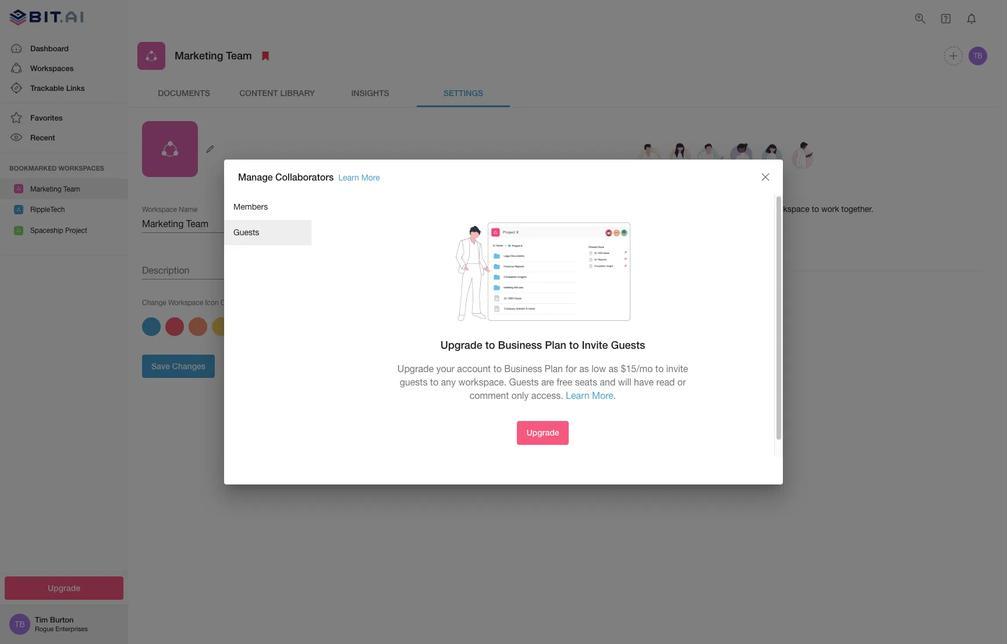 Task type: vqa. For each thing, say whether or not it's contained in the screenshot.
bottom 'Guests'
yes



Task type: describe. For each thing, give the bounding box(es) containing it.
links
[[66, 83, 85, 93]]

to up workspace.
[[494, 363, 502, 374]]

upgrade your account to business plan for as low as $15/mo to invite guests to any workspace. guests are free seats and will have read or comment only access.
[[398, 363, 689, 401]]

dashboard button
[[0, 38, 128, 58]]

0 vertical spatial plan
[[545, 339, 567, 352]]

0 vertical spatial upgrade button
[[518, 421, 569, 445]]

members button
[[224, 195, 312, 220]]

workspaces
[[59, 164, 104, 172]]

tb button
[[968, 45, 990, 67]]

spaceship
[[30, 226, 63, 235]]

have
[[634, 377, 654, 387]]

team inside button
[[63, 185, 80, 193]]

are
[[542, 377, 555, 387]]

Workspace Description text field
[[142, 261, 559, 280]]

spaceship project
[[30, 226, 87, 235]]

for
[[566, 363, 577, 374]]

1 as from the left
[[580, 363, 589, 374]]

upgrade to business plan to invite guests dialog
[[224, 160, 784, 485]]

learn more link
[[339, 173, 380, 182]]

to left invite at the right of the page
[[570, 339, 579, 352]]

marketing team button
[[0, 179, 128, 199]]

favorites
[[30, 113, 63, 122]]

invite
[[582, 339, 609, 352]]

add
[[639, 204, 654, 214]]

dashboard
[[30, 43, 69, 53]]

access.
[[532, 390, 564, 401]]

to up account
[[486, 339, 495, 352]]

collaborators
[[276, 171, 334, 182]]

icon
[[205, 299, 219, 307]]

trackable
[[30, 83, 64, 93]]

low
[[592, 363, 607, 374]]

0 vertical spatial business
[[498, 339, 542, 352]]

insights
[[352, 88, 389, 98]]

learn more. link
[[566, 390, 617, 401]]

upgrade up burton at the bottom of the page
[[48, 583, 80, 593]]

color
[[221, 299, 238, 307]]

burton
[[50, 615, 74, 625]]

content library
[[240, 88, 315, 98]]

to left work
[[812, 204, 820, 214]]

workspace.
[[459, 377, 507, 387]]

0 vertical spatial marketing team
[[175, 49, 252, 62]]

documents link
[[137, 79, 231, 107]]

workspace
[[168, 299, 203, 307]]

0 horizontal spatial or
[[657, 204, 664, 214]]

learn inside the manage collaborators learn more
[[339, 173, 359, 182]]

change
[[142, 299, 167, 307]]

any
[[441, 377, 456, 387]]

account
[[458, 363, 491, 374]]

read
[[657, 377, 675, 387]]

members
[[234, 202, 268, 211]]

change workspace icon color
[[142, 299, 238, 307]]

recent button
[[0, 128, 128, 148]]

2 as from the left
[[609, 363, 619, 374]]

guests inside upgrade your account to business plan for as low as $15/mo to invite guests to any workspace. guests are free seats and will have read or comment only access.
[[509, 377, 539, 387]]

guests
[[400, 377, 428, 387]]

content
[[240, 88, 278, 98]]

bookmarked
[[9, 164, 57, 172]]

invite
[[667, 363, 689, 374]]

$15/mo
[[621, 363, 653, 374]]

free
[[557, 377, 573, 387]]

workspaces button
[[0, 58, 128, 78]]

documents
[[158, 88, 210, 98]]

or inside upgrade your account to business plan for as low as $15/mo to invite guests to any workspace. guests are free seats and will have read or comment only access.
[[678, 377, 686, 387]]

save
[[151, 361, 170, 371]]

only
[[512, 390, 529, 401]]

project
[[65, 226, 87, 235]]

2 horizontal spatial guests
[[611, 339, 646, 352]]

1 vertical spatial learn
[[566, 390, 590, 401]]

manage
[[238, 171, 273, 182]]

work
[[822, 204, 840, 214]]



Task type: locate. For each thing, give the bounding box(es) containing it.
trackable links
[[30, 83, 85, 93]]

1 vertical spatial marketing
[[30, 185, 62, 193]]

content library link
[[231, 79, 324, 107]]

2 vertical spatial guests
[[509, 377, 539, 387]]

0 horizontal spatial upgrade button
[[5, 576, 124, 600]]

spaceship project button
[[0, 220, 128, 241]]

marketing up rippletech
[[30, 185, 62, 193]]

marketing team
[[175, 49, 252, 62], [30, 185, 80, 193]]

0 vertical spatial marketing
[[175, 49, 223, 62]]

recent
[[30, 133, 55, 142]]

business
[[498, 339, 542, 352], [505, 363, 542, 374]]

1 vertical spatial guests
[[611, 339, 646, 352]]

1 horizontal spatial tb
[[974, 52, 983, 60]]

plan up for
[[545, 339, 567, 352]]

as
[[580, 363, 589, 374], [609, 363, 619, 374]]

workspace
[[770, 204, 810, 214]]

save changes
[[151, 361, 206, 371]]

learn down seats
[[566, 390, 590, 401]]

your
[[437, 363, 455, 374]]

upgrade up the "guests"
[[398, 363, 434, 374]]

Workspace Name text field
[[142, 214, 559, 233]]

or down invite
[[678, 377, 686, 387]]

favorites button
[[0, 108, 128, 128]]

to left this
[[746, 204, 753, 214]]

marketing team up 'documents'
[[175, 49, 252, 62]]

0 horizontal spatial marketing team
[[30, 185, 80, 193]]

1 vertical spatial team
[[63, 185, 80, 193]]

0 horizontal spatial team
[[63, 185, 80, 193]]

marketing team down "bookmarked workspaces"
[[30, 185, 80, 193]]

1 vertical spatial upgrade button
[[5, 576, 124, 600]]

1 horizontal spatial upgrade button
[[518, 421, 569, 445]]

to up read
[[656, 363, 664, 374]]

comment
[[470, 390, 509, 401]]

upgrade button
[[518, 421, 569, 445], [5, 576, 124, 600]]

upgrade to business plan to invite guests
[[441, 339, 646, 352]]

or
[[657, 204, 664, 214], [678, 377, 686, 387]]

0 vertical spatial learn
[[339, 173, 359, 182]]

marketing up 'documents'
[[175, 49, 223, 62]]

trackable links button
[[0, 78, 128, 98]]

upgrade button up burton at the bottom of the page
[[5, 576, 124, 600]]

marketing inside button
[[30, 185, 62, 193]]

1 horizontal spatial team
[[226, 49, 252, 62]]

upgrade down access. on the right bottom of the page
[[527, 428, 560, 438]]

tb
[[974, 52, 983, 60], [15, 620, 25, 629]]

rippletech button
[[0, 199, 128, 220]]

plan inside upgrade your account to business plan for as low as $15/mo to invite guests to any workspace. guests are free seats and will have read or comment only access.
[[545, 363, 563, 374]]

guests
[[234, 228, 259, 237], [611, 339, 646, 352], [509, 377, 539, 387]]

to left any
[[430, 377, 439, 387]]

rippletech
[[30, 206, 65, 214]]

team
[[226, 49, 252, 62], [63, 185, 80, 193]]

plan up "are" in the bottom of the page
[[545, 363, 563, 374]]

1 vertical spatial plan
[[545, 363, 563, 374]]

1 vertical spatial tb
[[15, 620, 25, 629]]

collaborators
[[696, 204, 743, 214]]

learn left more
[[339, 173, 359, 182]]

tb inside button
[[974, 52, 983, 60]]

0 horizontal spatial tb
[[15, 620, 25, 629]]

and
[[600, 377, 616, 387]]

0 vertical spatial team
[[226, 49, 252, 62]]

tab list
[[137, 79, 990, 107]]

0 vertical spatial or
[[657, 204, 664, 214]]

guests inside button
[[234, 228, 259, 237]]

plan
[[545, 339, 567, 352], [545, 363, 563, 374]]

0 vertical spatial guests
[[234, 228, 259, 237]]

guests button
[[224, 220, 312, 245]]

save changes button
[[142, 355, 215, 378]]

business up upgrade your account to business plan for as low as $15/mo to invite guests to any workspace. guests are free seats and will have read or comment only access.
[[498, 339, 542, 352]]

will
[[619, 377, 632, 387]]

rogue
[[35, 626, 54, 633]]

0 vertical spatial tb
[[974, 52, 983, 60]]

as right low
[[609, 363, 619, 374]]

enterprises
[[55, 626, 88, 633]]

settings
[[444, 88, 484, 98]]

manage collaborators learn more
[[238, 171, 380, 182]]

library
[[280, 88, 315, 98]]

0 horizontal spatial learn
[[339, 173, 359, 182]]

team up rippletech button
[[63, 185, 80, 193]]

0 horizontal spatial guests
[[234, 228, 259, 237]]

upgrade inside upgrade your account to business plan for as low as $15/mo to invite guests to any workspace. guests are free seats and will have read or comment only access.
[[398, 363, 434, 374]]

insights link
[[324, 79, 417, 107]]

seats
[[575, 377, 598, 387]]

learn
[[339, 173, 359, 182], [566, 390, 590, 401]]

1 vertical spatial business
[[505, 363, 542, 374]]

tim burton rogue enterprises
[[35, 615, 88, 633]]

1 horizontal spatial guests
[[509, 377, 539, 387]]

team left remove bookmark image
[[226, 49, 252, 62]]

1 vertical spatial or
[[678, 377, 686, 387]]

or right the add
[[657, 204, 664, 214]]

together.
[[842, 204, 874, 214]]

add or remove collaborators to this workspace to work together.
[[639, 204, 874, 214]]

marketing team inside button
[[30, 185, 80, 193]]

remove bookmark image
[[259, 49, 272, 63]]

guests up only
[[509, 377, 539, 387]]

business inside upgrade your account to business plan for as low as $15/mo to invite guests to any workspace. guests are free seats and will have read or comment only access.
[[505, 363, 542, 374]]

guests down members
[[234, 228, 259, 237]]

workspaces
[[30, 63, 74, 73]]

upgrade button down access. on the right bottom of the page
[[518, 421, 569, 445]]

business up only
[[505, 363, 542, 374]]

1 vertical spatial marketing team
[[30, 185, 80, 193]]

to
[[746, 204, 753, 214], [812, 204, 820, 214], [486, 339, 495, 352], [570, 339, 579, 352], [494, 363, 502, 374], [656, 363, 664, 374], [430, 377, 439, 387]]

this
[[755, 204, 768, 214]]

0 horizontal spatial marketing
[[30, 185, 62, 193]]

settings link
[[417, 79, 510, 107]]

bookmarked workspaces
[[9, 164, 104, 172]]

1 horizontal spatial as
[[609, 363, 619, 374]]

1 horizontal spatial marketing
[[175, 49, 223, 62]]

remove
[[666, 204, 693, 214]]

0 horizontal spatial as
[[580, 363, 589, 374]]

changes
[[172, 361, 206, 371]]

marketing
[[175, 49, 223, 62], [30, 185, 62, 193]]

tim
[[35, 615, 48, 625]]

learn more.
[[566, 390, 617, 401]]

upgrade
[[441, 339, 483, 352], [398, 363, 434, 374], [527, 428, 560, 438], [48, 583, 80, 593]]

more.
[[593, 390, 617, 401]]

tab list containing documents
[[137, 79, 990, 107]]

1 horizontal spatial or
[[678, 377, 686, 387]]

more
[[362, 173, 380, 182]]

as right for
[[580, 363, 589, 374]]

1 horizontal spatial learn
[[566, 390, 590, 401]]

guests up $15/mo
[[611, 339, 646, 352]]

1 horizontal spatial marketing team
[[175, 49, 252, 62]]

upgrade up account
[[441, 339, 483, 352]]



